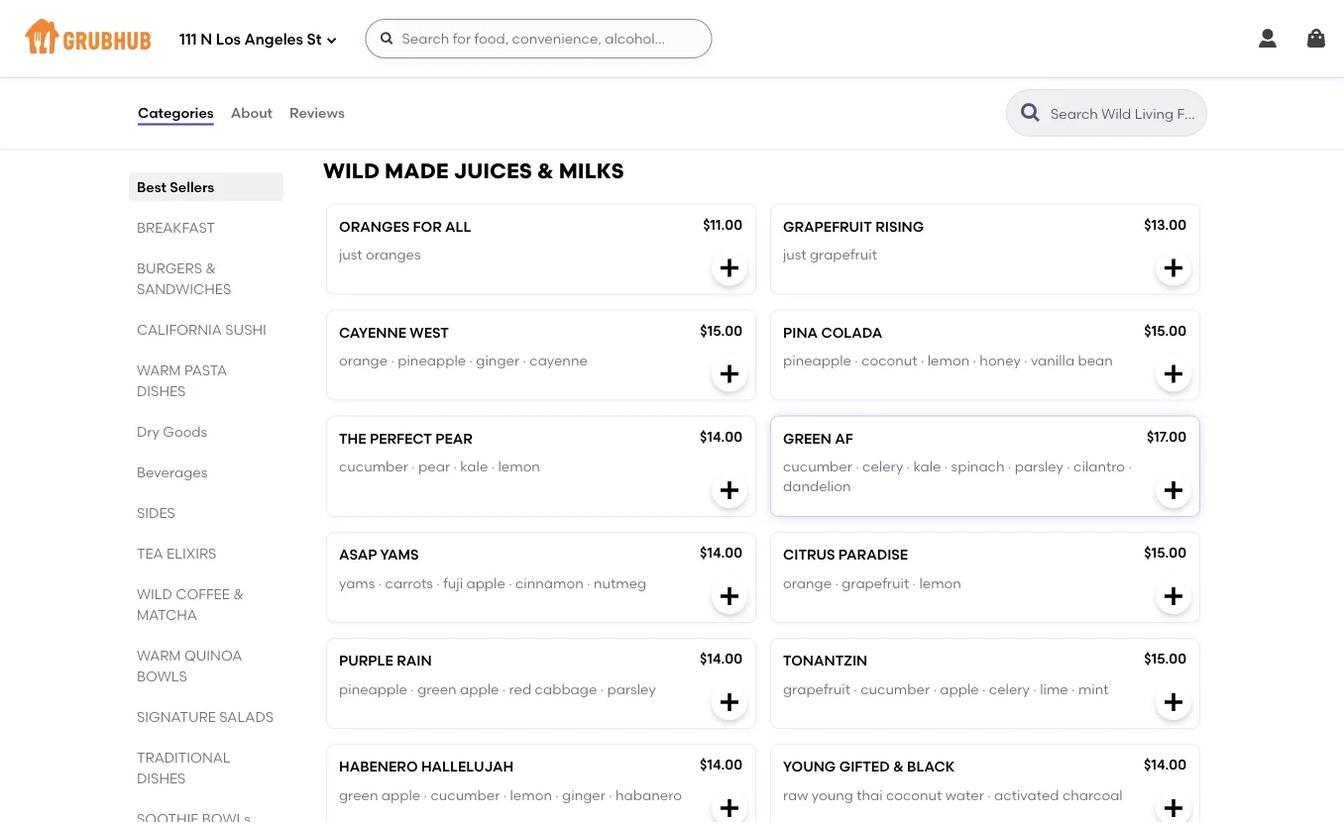 Task type: vqa. For each thing, say whether or not it's contained in the screenshot.
Dry Goods tab
yes



Task type: locate. For each thing, give the bounding box(es) containing it.
bowls
[[137, 668, 187, 685]]

pineapple down purple
[[339, 682, 407, 699]]

1 vertical spatial ginger
[[562, 788, 606, 805]]

1 vertical spatial wild
[[137, 586, 172, 603]]

svg image for yams · carrots · fuji apple · cinnamon · nutmeg
[[718, 586, 742, 610]]

ginger
[[476, 353, 520, 369], [562, 788, 606, 805]]

green
[[418, 682, 457, 699], [339, 788, 378, 805]]

categories
[[138, 104, 214, 121]]

grapefruit
[[810, 247, 877, 263], [842, 576, 909, 592], [783, 682, 851, 699]]

apple up black
[[940, 682, 979, 699]]

miso image
[[607, 0, 756, 118]]

1 vertical spatial grapefruit
[[842, 576, 909, 592]]

sides tab
[[137, 503, 276, 524]]

california sushi tab
[[137, 319, 276, 340]]

signature salads
[[137, 709, 274, 726]]

orange down citrus
[[783, 576, 832, 592]]

warm inside warm quinoa bowls
[[137, 647, 181, 664]]

0 horizontal spatial ginger
[[476, 353, 520, 369]]

pina
[[783, 325, 818, 341]]

1 vertical spatial dishes
[[137, 770, 186, 787]]

0 horizontal spatial kale
[[460, 459, 488, 476]]

oranges
[[366, 247, 421, 263]]

svg image for orange · pineapple · ginger · cayenne
[[718, 363, 742, 387]]

warm quinoa bowls
[[137, 647, 242, 685]]

1 horizontal spatial just
[[783, 247, 807, 263]]

0 vertical spatial grapefruit
[[810, 247, 877, 263]]

0 vertical spatial celery
[[863, 459, 903, 476]]

dishes up dry goods
[[137, 383, 186, 400]]

kale for pear
[[460, 459, 488, 476]]

traditional dishes
[[137, 750, 231, 787]]

the
[[339, 431, 366, 448]]

parsley right cabbage
[[607, 682, 656, 699]]

reviews
[[290, 104, 345, 121]]

$15.00 for orange · pineapple · ginger · cayenne
[[700, 323, 743, 339]]

parsley
[[1015, 459, 1064, 476], [607, 682, 656, 699]]

1 dishes from the top
[[137, 383, 186, 400]]

apple
[[466, 576, 505, 592], [460, 682, 499, 699], [940, 682, 979, 699], [382, 788, 421, 805]]

0 horizontal spatial just
[[339, 247, 363, 263]]

made
[[385, 159, 449, 184]]

just down oranges
[[339, 247, 363, 263]]

cucumber down the the
[[339, 459, 408, 476]]

grapefruit down grapefruit rising
[[810, 247, 877, 263]]

svg image for pineapple · green apple · red cabbage · parsley
[[718, 692, 742, 716]]

dry
[[137, 423, 160, 440]]

dishes inside warm pasta dishes
[[137, 383, 186, 400]]

categories button
[[137, 77, 215, 149]]

california
[[137, 321, 222, 338]]

rising
[[876, 218, 924, 235]]

cabbage
[[535, 682, 597, 699]]

& left milks
[[537, 159, 554, 184]]

wild coffee & matcha
[[137, 586, 244, 624]]

2 warm from the top
[[137, 647, 181, 664]]

& left black
[[893, 760, 904, 777]]

grapefruit down the paradise
[[842, 576, 909, 592]]

1 vertical spatial coconut
[[886, 788, 942, 805]]

·
[[391, 353, 394, 369], [470, 353, 473, 369], [523, 353, 526, 369], [855, 353, 858, 369], [921, 353, 925, 369], [973, 353, 977, 369], [1024, 353, 1028, 369], [412, 459, 415, 476], [454, 459, 457, 476], [491, 459, 495, 476], [856, 459, 859, 476], [907, 459, 910, 476], [945, 459, 948, 476], [1008, 459, 1012, 476], [1067, 459, 1071, 476], [1129, 459, 1132, 476], [378, 576, 382, 592], [437, 576, 440, 592], [509, 576, 512, 592], [587, 576, 591, 592], [835, 576, 839, 592], [913, 576, 916, 592], [411, 682, 414, 699], [502, 682, 506, 699], [601, 682, 604, 699], [854, 682, 857, 699], [933, 682, 937, 699], [983, 682, 986, 699], [1033, 682, 1037, 699], [1072, 682, 1075, 699], [424, 788, 427, 805], [503, 788, 507, 805], [556, 788, 559, 805], [609, 788, 612, 805], [988, 788, 991, 805]]

raw young thai coconut water · activated charcoal
[[783, 788, 1123, 805]]

cucumber · celery · kale · spinach ·  parsley · cilantro · dandelion
[[783, 459, 1132, 496]]

wild up oranges
[[323, 159, 380, 184]]

parsley for spinach
[[1015, 459, 1064, 476]]

0 horizontal spatial orange
[[339, 353, 388, 369]]

spinach
[[951, 459, 1005, 476]]

orange down cayenne
[[339, 353, 388, 369]]

oranges
[[339, 218, 410, 235]]

svg image for cucumber · celery · kale · spinach ·  parsley · cilantro · dandelion
[[1162, 480, 1186, 503]]

coconut down colada
[[862, 353, 918, 369]]

2 just from the left
[[783, 247, 807, 263]]

svg image for orange · grapefruit · lemon
[[1162, 586, 1186, 610]]

$14.00 for young gifted & black
[[700, 758, 743, 775]]

pina colada
[[783, 325, 883, 341]]

green down habenero
[[339, 788, 378, 805]]

wild coffee & matcha tab
[[137, 584, 276, 626]]

1 horizontal spatial celery
[[989, 682, 1030, 699]]

svg image for grapefruit · cucumber · apple · celery · lime · mint
[[1162, 692, 1186, 716]]

warm
[[137, 362, 181, 379], [137, 647, 181, 664]]

0 vertical spatial coconut
[[862, 353, 918, 369]]

tea elixirs tab
[[137, 543, 276, 564]]

beverages tab
[[137, 462, 276, 483]]

1 horizontal spatial svg image
[[1162, 798, 1186, 822]]

warm for warm quinoa bowls
[[137, 647, 181, 664]]

1 vertical spatial parsley
[[607, 682, 656, 699]]

ginger left cayenne
[[476, 353, 520, 369]]

celery
[[863, 459, 903, 476], [989, 682, 1030, 699]]

1 kale from the left
[[460, 459, 488, 476]]

warm down the california at top left
[[137, 362, 181, 379]]

just for just oranges
[[339, 247, 363, 263]]

asap
[[339, 548, 377, 564]]

af
[[835, 431, 853, 448]]

pineapple · green apple · red cabbage · parsley
[[339, 682, 656, 699]]

kale inside cucumber · celery · kale · spinach ·  parsley · cilantro · dandelion
[[914, 459, 941, 476]]

carrots
[[385, 576, 433, 592]]

0 vertical spatial dishes
[[137, 383, 186, 400]]

for
[[413, 218, 442, 235]]

dishes down traditional
[[137, 770, 186, 787]]

parsley left cilantro
[[1015, 459, 1064, 476]]

1 horizontal spatial green
[[418, 682, 457, 699]]

burgers
[[137, 260, 202, 277]]

2 vertical spatial grapefruit
[[783, 682, 851, 699]]

0 vertical spatial wild
[[323, 159, 380, 184]]

orange for orange · grapefruit · lemon
[[783, 576, 832, 592]]

0 horizontal spatial celery
[[863, 459, 903, 476]]

elixirs
[[167, 545, 217, 562]]

cucumber down the hallelujah
[[431, 788, 500, 805]]

citrus paradise
[[783, 548, 908, 564]]

pasta
[[184, 362, 227, 379]]

svg image for raw young thai coconut water · activated charcoal
[[1162, 798, 1186, 822]]

ginger left habanero
[[562, 788, 606, 805]]

$14.00
[[700, 429, 743, 446], [700, 546, 743, 562], [700, 652, 743, 669], [700, 758, 743, 775], [1144, 758, 1187, 775]]

0 horizontal spatial svg image
[[718, 692, 742, 716]]

warm up bowls
[[137, 647, 181, 664]]

2 horizontal spatial svg image
[[1256, 27, 1280, 51]]

1 vertical spatial green
[[339, 788, 378, 805]]

kale down the pear
[[460, 459, 488, 476]]

quinoa
[[184, 647, 242, 664]]

orange · grapefruit · lemon
[[783, 576, 962, 592]]

0 vertical spatial parsley
[[1015, 459, 1064, 476]]

2 vertical spatial svg image
[[1162, 798, 1186, 822]]

green down the rain
[[418, 682, 457, 699]]

0 horizontal spatial parsley
[[607, 682, 656, 699]]

orange for orange · pineapple · ginger · cayenne
[[339, 353, 388, 369]]

kale left spinach
[[914, 459, 941, 476]]

st
[[307, 31, 322, 49]]

coconut down black
[[886, 788, 942, 805]]

nutmeg
[[594, 576, 647, 592]]

tab
[[137, 809, 276, 823]]

svg image
[[1256, 27, 1280, 51], [718, 692, 742, 716], [1162, 798, 1186, 822]]

tonantzin
[[783, 654, 868, 671]]

svg image for just oranges
[[718, 257, 742, 280]]

svg image for pineapple · coconut · lemon · honey · vanilla bean
[[1162, 363, 1186, 387]]

pineapple
[[398, 353, 466, 369], [783, 353, 852, 369], [339, 682, 407, 699]]

all
[[445, 218, 471, 235]]

purple
[[339, 654, 393, 671]]

1 vertical spatial svg image
[[718, 692, 742, 716]]

habenero hallelujah
[[339, 760, 514, 777]]

kale
[[460, 459, 488, 476], [914, 459, 941, 476]]

wild
[[323, 159, 380, 184], [137, 586, 172, 603]]

0 vertical spatial svg image
[[1256, 27, 1280, 51]]

wild up matcha
[[137, 586, 172, 603]]

dishes inside traditional dishes
[[137, 770, 186, 787]]

green
[[783, 431, 832, 448]]

1 vertical spatial warm
[[137, 647, 181, 664]]

1 horizontal spatial kale
[[914, 459, 941, 476]]

1 warm from the top
[[137, 362, 181, 379]]

asap yams
[[339, 548, 419, 564]]

$19.50
[[703, 2, 744, 19]]

just down grapefruit
[[783, 247, 807, 263]]

warm inside warm pasta dishes
[[137, 362, 181, 379]]

0 vertical spatial orange
[[339, 353, 388, 369]]

orange
[[339, 353, 388, 369], [783, 576, 832, 592]]

hallelujah
[[421, 760, 514, 777]]

1 vertical spatial orange
[[783, 576, 832, 592]]

colada
[[821, 325, 883, 341]]

best sellers
[[137, 178, 214, 195]]

1 vertical spatial celery
[[989, 682, 1030, 699]]

sandwiches
[[137, 281, 231, 297]]

1 horizontal spatial parsley
[[1015, 459, 1064, 476]]

black
[[907, 760, 955, 777]]

$14.00 for tonantzin
[[700, 652, 743, 669]]

0 vertical spatial green
[[418, 682, 457, 699]]

& up sandwiches
[[206, 260, 216, 277]]

&
[[537, 159, 554, 184], [206, 260, 216, 277], [233, 586, 244, 603], [893, 760, 904, 777]]

111
[[179, 31, 197, 49]]

svg image
[[1305, 27, 1329, 51], [379, 31, 395, 47], [326, 34, 338, 46], [718, 80, 742, 104], [718, 257, 742, 280], [1162, 257, 1186, 280], [718, 363, 742, 387], [1162, 363, 1186, 387], [718, 480, 742, 503], [1162, 480, 1186, 503], [718, 586, 742, 610], [1162, 586, 1186, 610], [1162, 692, 1186, 716], [718, 798, 742, 822]]

breakfast
[[137, 219, 215, 236]]

habanero
[[616, 788, 682, 805]]

2 kale from the left
[[914, 459, 941, 476]]

1 horizontal spatial wild
[[323, 159, 380, 184]]

& right coffee
[[233, 586, 244, 603]]

parsley inside cucumber · celery · kale · spinach ·  parsley · cilantro · dandelion
[[1015, 459, 1064, 476]]

& inside wild coffee & matcha
[[233, 586, 244, 603]]

0 vertical spatial ginger
[[476, 353, 520, 369]]

wild inside wild coffee & matcha
[[137, 586, 172, 603]]

just
[[339, 247, 363, 263], [783, 247, 807, 263]]

parsley for cabbage
[[607, 682, 656, 699]]

$15.00 for pineapple · coconut · lemon · honey · vanilla bean
[[1145, 323, 1187, 339]]

2 dishes from the top
[[137, 770, 186, 787]]

1 horizontal spatial orange
[[783, 576, 832, 592]]

1 just from the left
[[339, 247, 363, 263]]

grapefruit down the tonantzin
[[783, 682, 851, 699]]

citrus
[[783, 548, 835, 564]]

reviews button
[[289, 77, 346, 149]]

pineapple down pina colada
[[783, 353, 852, 369]]

traditional dishes tab
[[137, 748, 276, 789]]

burgers & sandwiches
[[137, 260, 231, 297]]

cucumber up the dandelion
[[783, 459, 853, 476]]

0 vertical spatial warm
[[137, 362, 181, 379]]

$11.00
[[703, 217, 743, 233]]

matcha
[[137, 607, 197, 624]]

0 horizontal spatial wild
[[137, 586, 172, 603]]



Task type: describe. For each thing, give the bounding box(es) containing it.
grapefruit
[[783, 218, 872, 235]]

raw
[[783, 788, 809, 805]]

oranges for all
[[339, 218, 471, 235]]

fuji
[[443, 576, 463, 592]]

1 horizontal spatial ginger
[[562, 788, 606, 805]]

sides
[[137, 505, 175, 522]]

celery inside cucumber · celery · kale · spinach ·  parsley · cilantro · dandelion
[[863, 459, 903, 476]]

& inside "burgers & sandwiches"
[[206, 260, 216, 277]]

cayenne
[[339, 325, 407, 341]]

purple rain
[[339, 654, 432, 671]]

west
[[410, 325, 449, 341]]

lime
[[1040, 682, 1069, 699]]

beverages
[[137, 464, 208, 481]]

milks
[[559, 159, 624, 184]]

cucumber · pear · kale · lemon
[[339, 459, 540, 476]]

dandelion
[[783, 479, 851, 496]]

111 n los angeles st
[[179, 31, 322, 49]]

los
[[216, 31, 241, 49]]

main navigation navigation
[[0, 0, 1345, 77]]

about
[[231, 104, 273, 121]]

svg image inside "main navigation" navigation
[[1256, 27, 1280, 51]]

angeles
[[244, 31, 303, 49]]

pineapple down the west
[[398, 353, 466, 369]]

search icon image
[[1019, 101, 1043, 125]]

miso
[[339, 2, 376, 19]]

the perfect pear
[[339, 431, 473, 448]]

mint
[[1079, 682, 1109, 699]]

$14.00 for green af
[[700, 429, 743, 446]]

warm for warm pasta dishes
[[137, 362, 181, 379]]

salads
[[219, 709, 274, 726]]

pineapple · coconut · lemon · honey · vanilla bean
[[783, 353, 1113, 369]]

n
[[201, 31, 212, 49]]

activated
[[995, 788, 1059, 805]]

$13.00
[[1145, 217, 1187, 233]]

tea elixirs
[[137, 545, 217, 562]]

0 horizontal spatial green
[[339, 788, 378, 805]]

breakfast tab
[[137, 217, 276, 238]]

svg image for cucumber · pear · kale · lemon
[[718, 480, 742, 503]]

just for just grapefruit
[[783, 247, 807, 263]]

dry goods tab
[[137, 421, 276, 442]]

young gifted & black
[[783, 760, 955, 777]]

signature salads tab
[[137, 707, 276, 728]]

wild for wild coffee & matcha
[[137, 586, 172, 603]]

young
[[812, 788, 853, 805]]

cinnamon
[[516, 576, 584, 592]]

$14.00 for citrus paradise
[[700, 546, 743, 562]]

bean
[[1078, 353, 1113, 369]]

apple down habenero
[[382, 788, 421, 805]]

Search Wild Living Foods search field
[[1049, 104, 1201, 123]]

$15.00 for orange · grapefruit · lemon
[[1145, 546, 1187, 562]]

yams
[[380, 548, 419, 564]]

$15.00 for grapefruit · cucumber · apple · celery · lime · mint
[[1145, 652, 1187, 669]]

dry goods
[[137, 423, 207, 440]]

cayenne west
[[339, 325, 449, 341]]

vanilla
[[1031, 353, 1075, 369]]

Search for food, convenience, alcohol... search field
[[365, 19, 712, 59]]

charcoal
[[1063, 788, 1123, 805]]

about button
[[230, 77, 274, 149]]

warm pasta dishes
[[137, 362, 227, 400]]

pineapple for pineapple · coconut · lemon · honey · vanilla bean
[[783, 353, 852, 369]]

green apple · cucumber · lemon · ginger · habanero
[[339, 788, 682, 805]]

wild for wild made juices & milks
[[323, 159, 380, 184]]

kale for celery
[[914, 459, 941, 476]]

sellers
[[170, 178, 214, 195]]

california sushi
[[137, 321, 267, 338]]

just grapefruit
[[783, 247, 877, 263]]

svg image for just grapefruit
[[1162, 257, 1186, 280]]

water
[[946, 788, 984, 805]]

apple right fuji
[[466, 576, 505, 592]]

cucumber inside cucumber · celery · kale · spinach ·  parsley · cilantro · dandelion
[[783, 459, 853, 476]]

goods
[[163, 423, 207, 440]]

yams
[[339, 576, 375, 592]]

coffee
[[176, 586, 230, 603]]

grapefruit rising
[[783, 218, 924, 235]]

habenero
[[339, 760, 418, 777]]

burgers & sandwiches tab
[[137, 258, 276, 299]]

pineapple for pineapple · green apple · red cabbage · parsley
[[339, 682, 407, 699]]

best sellers tab
[[137, 176, 276, 197]]

thai
[[857, 788, 883, 805]]

tea
[[137, 545, 163, 562]]

red
[[509, 682, 532, 699]]

green af
[[783, 431, 853, 448]]

wild made juices & milks
[[323, 159, 624, 184]]

pear
[[419, 459, 450, 476]]

gifted
[[840, 760, 890, 777]]

warm quinoa bowls tab
[[137, 645, 276, 687]]

perfect
[[370, 431, 432, 448]]

svg image for green apple · cucumber · lemon · ginger · habanero
[[718, 798, 742, 822]]

apple left red
[[460, 682, 499, 699]]

signature
[[137, 709, 216, 726]]

honey
[[980, 353, 1021, 369]]

rain
[[397, 654, 432, 671]]

just oranges
[[339, 247, 421, 263]]

paradise
[[839, 548, 908, 564]]

traditional
[[137, 750, 231, 766]]

sushi
[[225, 321, 267, 338]]

young
[[783, 760, 836, 777]]

$17.00
[[1147, 429, 1187, 446]]

warm pasta dishes tab
[[137, 360, 276, 402]]

cucumber down the tonantzin
[[861, 682, 930, 699]]

cayenne
[[530, 353, 588, 369]]



